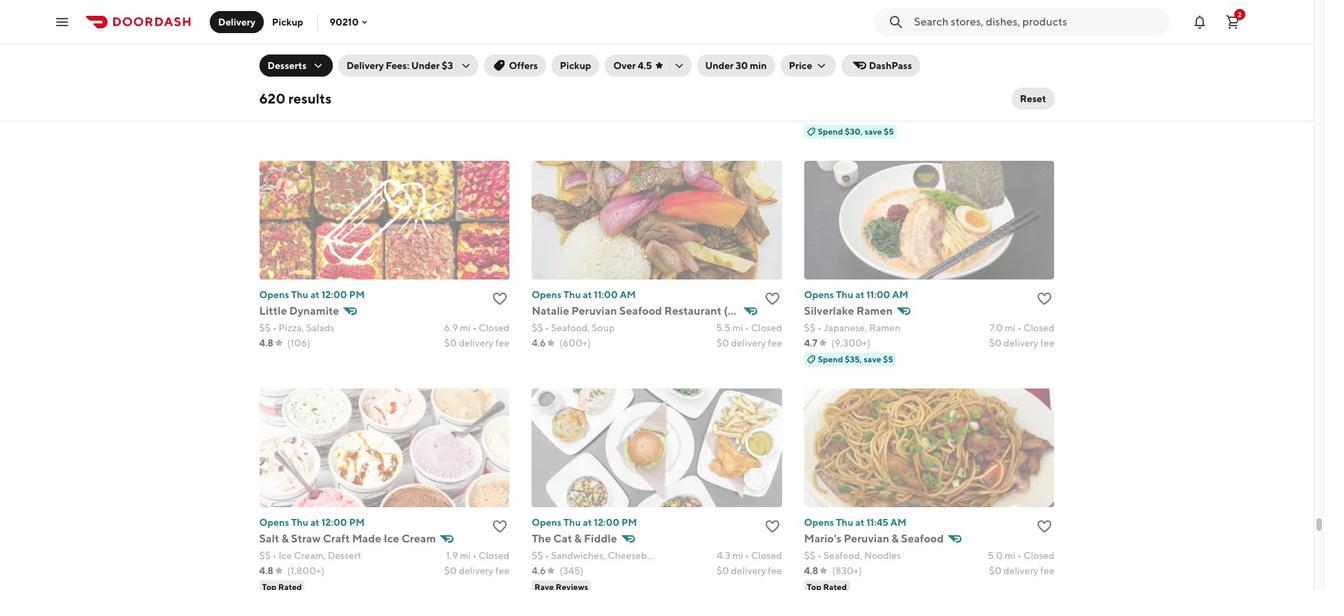 Task type: describe. For each thing, give the bounding box(es) containing it.
$​0 for mario's
[[989, 565, 1002, 576]]

little dynamite
[[259, 304, 339, 317]]

results
[[288, 90, 332, 106]]

am for (9,300+)
[[892, 289, 909, 300]]

closed for silverlake ramen
[[1024, 322, 1055, 333]]

bakery,
[[279, 94, 311, 105]]

cheeseburger
[[608, 550, 671, 561]]

(1,800+)
[[287, 565, 325, 576]]

$​0 delivery fee for natalie
[[717, 337, 782, 348]]

spend $35, save $5
[[818, 354, 894, 364]]

5.5 mi • closed
[[716, 322, 782, 333]]

am for (830+)
[[891, 517, 907, 528]]

click to add this store to your saved list image for silverlake ramen
[[1037, 290, 1053, 307]]

at for the
[[583, 517, 592, 528]]

10:45 for susiecakes's click to add this store to your saved list icon
[[594, 61, 619, 72]]

click to add this store to your saved list image for natalie peruvian seafood restaurant (los angeles)
[[764, 290, 781, 307]]

mi for mario's peruvian & seafood
[[1005, 550, 1016, 561]]

$​0 delivery fee down the 4.7 mi • closed
[[989, 110, 1055, 121]]

fiddle
[[584, 532, 617, 545]]

$​0 delivery fee down $3
[[444, 110, 510, 121]]

$35,
[[845, 354, 862, 364]]

soup
[[592, 322, 615, 333]]

thu for natalie
[[564, 289, 581, 300]]

fee down reset
[[1041, 110, 1055, 121]]

1 horizontal spatial seafood
[[901, 532, 944, 545]]

4.6 for the cat & fiddle
[[532, 565, 546, 576]]

opens thu at 12:00 pm for cat
[[532, 517, 637, 528]]

under inside button
[[705, 60, 734, 71]]

fee for natalie
[[768, 337, 782, 348]]

salt
[[259, 532, 279, 545]]

$$ • seafood, soup
[[532, 322, 615, 333]]

$​0 delivery fee down the '30'
[[717, 110, 782, 121]]

under 30 min
[[705, 60, 767, 71]]

$$ for salt & straw craft made ice cream
[[259, 550, 271, 561]]

closed for the cat & fiddle
[[751, 550, 782, 561]]

$​0 delivery fee for mario's
[[989, 565, 1055, 576]]

11:00 for silverlake ramen
[[867, 289, 890, 300]]

offers button
[[484, 55, 546, 77]]

$$ • sandwiches, cheeseburger
[[532, 550, 671, 561]]

7.0
[[990, 322, 1003, 333]]

11:45
[[867, 517, 889, 528]]

craft
[[323, 532, 350, 545]]

$​0 for little
[[444, 337, 457, 348]]

am for (600+)
[[620, 289, 636, 300]]

1 horizontal spatial pickup
[[560, 60, 591, 71]]

620 results
[[259, 90, 332, 106]]

pm for little dynamite
[[349, 289, 365, 300]]

4.8 for little dynamite
[[259, 337, 274, 348]]

12:00 for &
[[322, 517, 347, 528]]

$​0 down under 30 min button
[[717, 110, 729, 121]]

4.7 down offers
[[532, 110, 545, 121]]

dashpass button
[[842, 55, 921, 77]]

2 button
[[1219, 8, 1247, 36]]

mi left reset
[[1005, 94, 1016, 105]]

thu for mario's
[[836, 517, 854, 528]]

price button
[[781, 55, 836, 77]]

opens thu at 12:00 pm for dynamite
[[259, 289, 365, 300]]

$​0 for the
[[717, 565, 729, 576]]

$​0 delivery fee for salt
[[444, 565, 510, 576]]

& for the cat & fiddle
[[575, 532, 582, 545]]

mi for salt & straw craft made ice cream
[[460, 550, 471, 561]]

1 under from the left
[[411, 60, 440, 71]]

at right desserts
[[310, 61, 320, 72]]

angeles)
[[748, 304, 794, 317]]

4.8 for teaspoon
[[804, 110, 819, 121]]

0 horizontal spatial seafood
[[619, 304, 662, 317]]

restaurant
[[665, 304, 722, 317]]

fee for mario's
[[1041, 565, 1055, 576]]

1 vertical spatial pickup button
[[552, 55, 600, 77]]

delivery fees: under $3
[[347, 60, 453, 71]]

opens for salt
[[259, 517, 289, 528]]

$$ • japanese, ramen
[[804, 322, 901, 333]]

delivery down offers button
[[459, 110, 494, 121]]

$3
[[442, 60, 453, 71]]

$​0 delivery fee for the
[[717, 565, 782, 576]]

(345)
[[560, 565, 584, 576]]

$​0 down the 4.7 mi • closed
[[989, 110, 1002, 121]]

2
[[1238, 10, 1242, 18]]

0 horizontal spatial pickup
[[272, 16, 303, 27]]

4.3 mi • closed
[[717, 550, 782, 561]]

$​0 delivery fee for silverlake
[[989, 337, 1055, 348]]

1 (1,500+) from the left
[[287, 110, 324, 121]]

susiecakes for click to add this store to your saved list image related to susiecakes
[[259, 76, 319, 90]]

at for silverlake
[[856, 289, 865, 300]]

thu up teaspoon
[[836, 61, 854, 72]]

click to add this store to your saved list image for salt & straw craft made ice cream
[[492, 518, 508, 535]]

made
[[352, 532, 381, 545]]

mi for silverlake ramen
[[1005, 322, 1016, 333]]

$​0 for natalie
[[717, 337, 729, 348]]

click to add this store to your saved list image for mario's peruvian & seafood
[[1037, 518, 1053, 535]]

4.7 down 620
[[259, 110, 273, 121]]

delivery down the 4.7 mi • closed
[[1004, 110, 1039, 121]]

thu for little
[[291, 289, 309, 300]]

spend $30, save $5
[[818, 126, 894, 136]]

4.6 for natalie peruvian seafood restaurant (los angeles)
[[532, 337, 546, 348]]

spend for silverlake ramen
[[818, 354, 843, 364]]

natalie peruvian seafood restaurant (los angeles)
[[532, 304, 794, 317]]

seafood, for mario's
[[824, 550, 863, 561]]

4.7 down "silverlake"
[[804, 337, 818, 348]]

$$ • ice cream, dessert
[[259, 550, 361, 561]]

1.9
[[446, 550, 458, 561]]

am for (1,500+)
[[349, 61, 365, 72]]

price
[[789, 60, 813, 71]]

$$ • pizza, salads
[[259, 322, 335, 333]]

(106)
[[287, 337, 310, 348]]

(los
[[724, 304, 746, 317]]

1.9 mi • closed
[[446, 550, 510, 561]]

closed for natalie peruvian seafood restaurant (los angeles)
[[751, 322, 782, 333]]

& for mario's peruvian & seafood
[[892, 532, 899, 545]]

reset button
[[1012, 88, 1055, 110]]

1 & from the left
[[282, 532, 289, 545]]

thu right offers
[[564, 61, 581, 72]]

closed for mario's peruvian & seafood
[[1024, 550, 1055, 561]]

$​0 for silverlake
[[989, 337, 1002, 348]]

thu up '620 results'
[[291, 61, 309, 72]]

6.9
[[444, 322, 458, 333]]

$​0 down $3
[[444, 110, 457, 121]]

(830+)
[[832, 565, 862, 576]]

$$ for mario's peruvian & seafood
[[804, 550, 816, 561]]

thu for salt
[[291, 517, 309, 528]]

japanese,
[[824, 322, 868, 333]]

30
[[736, 60, 748, 71]]

straw
[[291, 532, 321, 545]]

$$ • bakery, dessert
[[259, 94, 346, 105]]

susiecakes for susiecakes's click to add this store to your saved list icon
[[532, 76, 591, 90]]

$$ • seafood, noodles
[[804, 550, 901, 561]]

click to add this store to your saved list image for susiecakes
[[764, 63, 781, 79]]

0 horizontal spatial ice
[[279, 550, 292, 561]]

11:00 for teaspoon
[[867, 61, 890, 72]]

4.8 for mario's peruvian & seafood
[[804, 565, 819, 576]]

salt & straw craft made ice cream
[[259, 532, 436, 545]]

at left dashpass
[[856, 61, 865, 72]]

$$ for little dynamite
[[259, 322, 271, 333]]

the
[[532, 532, 551, 545]]

620
[[259, 90, 286, 106]]

save for teaspoon
[[865, 126, 882, 136]]

mario's
[[804, 532, 842, 545]]

mi for natalie peruvian seafood restaurant (los angeles)
[[733, 322, 743, 333]]

delivery for the
[[731, 565, 766, 576]]

mario's peruvian & seafood
[[804, 532, 944, 545]]

fees:
[[386, 60, 409, 71]]



Task type: vqa. For each thing, say whether or not it's contained in the screenshot.


Task type: locate. For each thing, give the bounding box(es) containing it.
open menu image
[[54, 13, 70, 30]]

4.7 left reset button
[[990, 94, 1003, 105]]

delivery inside "button"
[[218, 16, 256, 27]]

0 vertical spatial pickup button
[[264, 11, 312, 33]]

seafood, up (830+)
[[824, 550, 863, 561]]

pickup
[[272, 16, 303, 27], [560, 60, 591, 71]]

at for natalie
[[583, 289, 592, 300]]

fee for little
[[496, 337, 510, 348]]

thu up straw
[[291, 517, 309, 528]]

1 vertical spatial save
[[864, 354, 882, 364]]

opens thu at 11:00 am up $$ • seafood, soup
[[532, 289, 636, 300]]

dessert right bakery, at the top left of the page
[[313, 94, 346, 105]]

1 horizontal spatial ice
[[384, 532, 399, 545]]

peruvian for mario's
[[844, 532, 890, 545]]

$$
[[259, 94, 271, 105], [259, 322, 271, 333], [532, 322, 543, 333], [804, 322, 816, 333], [259, 550, 271, 561], [532, 550, 543, 561], [804, 550, 816, 561]]

mi right 5.5
[[733, 322, 743, 333]]

noodles
[[865, 550, 901, 561]]

2 & from the left
[[575, 532, 582, 545]]

offers
[[509, 60, 538, 71]]

opens for mario's
[[804, 517, 834, 528]]

2 (1,500+) from the left
[[559, 110, 597, 121]]

opens thu at 12:00 pm up the cat & fiddle at left bottom
[[532, 517, 637, 528]]

click to add this store to your saved list image up "4.3 mi • closed"
[[764, 518, 781, 535]]

peruvian for natalie
[[572, 304, 617, 317]]

2 spend from the top
[[818, 354, 843, 364]]

thu up the cat & fiddle at left bottom
[[564, 517, 581, 528]]

at up the cat & fiddle at left bottom
[[583, 517, 592, 528]]

click to add this store to your saved list image up 5.0 mi • closed
[[1037, 518, 1053, 535]]

seafood up 'noodles'
[[901, 532, 944, 545]]

click to add this store to your saved list image up 6.9 mi • closed
[[492, 290, 508, 307]]

$$ left bakery, at the top left of the page
[[259, 94, 271, 105]]

mi for the cat & fiddle
[[733, 550, 743, 561]]

opens for the
[[532, 517, 562, 528]]

opens thu at 12:00 pm
[[259, 289, 365, 300], [259, 517, 365, 528], [532, 517, 637, 528]]

am for (1,400+)
[[892, 61, 909, 72]]

0 horizontal spatial pickup button
[[264, 11, 312, 33]]

delivery down the '30'
[[731, 110, 766, 121]]

$​0 down 7.0
[[989, 337, 1002, 348]]

4.8 down teaspoon
[[804, 110, 819, 121]]

0 vertical spatial pickup
[[272, 16, 303, 27]]

click to add this store to your saved list image
[[764, 63, 781, 79], [764, 290, 781, 307], [1037, 290, 1053, 307], [1037, 518, 1053, 535]]

0 vertical spatial ramen
[[857, 304, 893, 317]]

delivery down 5.5 mi • closed
[[731, 337, 766, 348]]

click to add this store to your saved list image
[[492, 63, 508, 79], [492, 290, 508, 307], [492, 518, 508, 535], [764, 518, 781, 535]]

delivery for natalie
[[731, 337, 766, 348]]

delivery for salt
[[459, 565, 494, 576]]

0 horizontal spatial 10:45
[[322, 61, 347, 72]]

0 horizontal spatial under
[[411, 60, 440, 71]]

opens for natalie
[[532, 289, 562, 300]]

delivery for delivery fees: under $3
[[347, 60, 384, 71]]

0 vertical spatial dessert
[[313, 94, 346, 105]]

2 10:45 from the left
[[594, 61, 619, 72]]

1 vertical spatial $5
[[883, 354, 894, 364]]

at up dynamite
[[310, 289, 320, 300]]

seafood, up (600+)
[[551, 322, 590, 333]]

fee for silverlake
[[1041, 337, 1055, 348]]

4.5
[[638, 60, 652, 71]]

$​0 delivery fee down 1.9 mi • closed
[[444, 565, 510, 576]]

0 vertical spatial seafood,
[[551, 322, 590, 333]]

fee
[[496, 110, 510, 121], [768, 110, 782, 121], [1041, 110, 1055, 121], [496, 337, 510, 348], [768, 337, 782, 348], [1041, 337, 1055, 348], [496, 565, 510, 576], [768, 565, 782, 576], [1041, 565, 1055, 576]]

mi for little dynamite
[[460, 322, 471, 333]]

$​0 down the 4.3
[[717, 565, 729, 576]]

$5
[[884, 126, 894, 136], [883, 354, 894, 364]]

thu
[[291, 61, 309, 72], [564, 61, 581, 72], [836, 61, 854, 72], [291, 289, 309, 300], [564, 289, 581, 300], [836, 289, 854, 300], [291, 517, 309, 528], [564, 517, 581, 528], [836, 517, 854, 528]]

0 vertical spatial 4.6
[[532, 337, 546, 348]]

cream,
[[294, 550, 326, 561]]

pickup button
[[264, 11, 312, 33], [552, 55, 600, 77]]

little
[[259, 304, 287, 317]]

mi
[[1005, 94, 1016, 105], [460, 322, 471, 333], [733, 322, 743, 333], [1005, 322, 1016, 333], [460, 550, 471, 561], [733, 550, 743, 561], [1005, 550, 1016, 561]]

opens thu at 12:00 pm for &
[[259, 517, 365, 528]]

$​0 delivery fee down "4.3 mi • closed"
[[717, 565, 782, 576]]

teaspoon
[[804, 76, 854, 90]]

1 vertical spatial seafood
[[901, 532, 944, 545]]

4.7 mi • closed
[[990, 94, 1055, 105]]

opens thu at 11:00 am for silverlake ramen
[[804, 289, 909, 300]]

fee for salt
[[496, 565, 510, 576]]

seafood, for natalie
[[551, 322, 590, 333]]

mi right the 4.3
[[733, 550, 743, 561]]

under
[[411, 60, 440, 71], [705, 60, 734, 71]]

fee down price button
[[768, 110, 782, 121]]

reset
[[1020, 93, 1047, 104]]

5.5
[[716, 322, 731, 333]]

click to add this store to your saved list image up 1.9 mi • closed
[[492, 518, 508, 535]]

1 horizontal spatial delivery
[[347, 60, 384, 71]]

under left the '30'
[[705, 60, 734, 71]]

click to add this store to your saved list image up 5.5 mi • closed
[[764, 290, 781, 307]]

1 horizontal spatial pickup button
[[552, 55, 600, 77]]

1 horizontal spatial opens thu at 10:45 am
[[532, 61, 637, 72]]

peruvian down 11:45
[[844, 532, 890, 545]]

ramen up (9,300+)
[[869, 322, 901, 333]]

at left over
[[583, 61, 592, 72]]

1 10:45 from the left
[[322, 61, 347, 72]]

$$ for silverlake ramen
[[804, 322, 816, 333]]

opens thu at 11:00 am for teaspoon
[[804, 61, 909, 72]]

fee down 5.5 mi • closed
[[768, 337, 782, 348]]

ramen
[[857, 304, 893, 317], [869, 322, 901, 333]]

1 vertical spatial seafood,
[[824, 550, 863, 561]]

at for mario's
[[856, 517, 865, 528]]

1 vertical spatial dessert
[[328, 550, 361, 561]]

$5 for teaspoon
[[884, 126, 894, 136]]

pickup up desserts
[[272, 16, 303, 27]]

12:00
[[322, 289, 347, 300], [322, 517, 347, 528], [594, 517, 620, 528]]

Store search: begin typing to search for stores available on DoorDash text field
[[914, 14, 1161, 29]]

5.0
[[988, 550, 1003, 561]]

(1,400+)
[[832, 110, 870, 121]]

$​0 down 5.0
[[989, 565, 1002, 576]]

$30,
[[845, 126, 863, 136]]

2 horizontal spatial &
[[892, 532, 899, 545]]

2 4.6 from the top
[[532, 565, 546, 576]]

thu for the
[[564, 517, 581, 528]]

12:00 for cat
[[594, 517, 620, 528]]

3 & from the left
[[892, 532, 899, 545]]

1 vertical spatial pickup
[[560, 60, 591, 71]]

notification bell image
[[1192, 13, 1208, 30]]

delivery down 6.9 mi • closed
[[459, 337, 494, 348]]

4.7
[[990, 94, 1003, 105], [259, 110, 273, 121], [532, 110, 545, 121], [804, 337, 818, 348]]

thu up silverlake ramen
[[836, 289, 854, 300]]

under 30 min button
[[697, 55, 775, 77]]

click to add this store to your saved list image for the cat & fiddle
[[764, 518, 781, 535]]

$​0 delivery fee
[[444, 110, 510, 121], [717, 110, 782, 121], [989, 110, 1055, 121], [444, 337, 510, 348], [717, 337, 782, 348], [989, 337, 1055, 348], [444, 565, 510, 576], [717, 565, 782, 576], [989, 565, 1055, 576]]

(9,300+)
[[832, 337, 871, 348]]

0 horizontal spatial susiecakes
[[259, 76, 319, 90]]

1 vertical spatial delivery
[[347, 60, 384, 71]]

fee down "7.0 mi • closed" at the bottom of the page
[[1041, 337, 1055, 348]]

at up silverlake ramen
[[856, 289, 865, 300]]

$​0 down 5.5
[[717, 337, 729, 348]]

over 4.5 button
[[605, 55, 692, 77]]

0 vertical spatial $5
[[884, 126, 894, 136]]

mi right 5.0
[[1005, 550, 1016, 561]]

seafood
[[619, 304, 662, 317], [901, 532, 944, 545]]

$$ for natalie peruvian seafood restaurant (los angeles)
[[532, 322, 543, 333]]

1 vertical spatial ice
[[279, 550, 292, 561]]

0 vertical spatial spend
[[818, 126, 843, 136]]

$5 right $35,
[[883, 354, 894, 364]]

delivery for silverlake
[[1004, 337, 1039, 348]]

sandwiches,
[[551, 550, 606, 561]]

click to add this store to your saved list image for susiecakes
[[492, 63, 508, 79]]

click to add this store to your saved list image for little dynamite
[[492, 290, 508, 307]]

& up 'noodles'
[[892, 532, 899, 545]]

spend left $30,
[[818, 126, 843, 136]]

1 horizontal spatial &
[[575, 532, 582, 545]]

11:00 up soup
[[594, 289, 618, 300]]

(600+)
[[560, 337, 591, 348]]

closed for salt & straw craft made ice cream
[[479, 550, 510, 561]]

0 horizontal spatial delivery
[[218, 16, 256, 27]]

pizza,
[[279, 322, 304, 333]]

1 horizontal spatial seafood,
[[824, 550, 863, 561]]

delivery for delivery
[[218, 16, 256, 27]]

mi right 6.9
[[460, 322, 471, 333]]

cat
[[554, 532, 572, 545]]

over
[[614, 60, 636, 71]]

$​0 delivery fee down 5.5 mi • closed
[[717, 337, 782, 348]]

fee down offers button
[[496, 110, 510, 121]]

opens thu at 11:00 am up teaspoon
[[804, 61, 909, 72]]

ice right made
[[384, 532, 399, 545]]

1 horizontal spatial susiecakes
[[532, 76, 591, 90]]

2 opens thu at 10:45 am from the left
[[532, 61, 637, 72]]

4.8 down mario's
[[804, 565, 819, 576]]

at for little
[[310, 289, 320, 300]]

1 susiecakes from the left
[[259, 76, 319, 90]]

fee for the
[[768, 565, 782, 576]]

10:45 for click to add this store to your saved list image related to susiecakes
[[322, 61, 347, 72]]

at for salt
[[310, 517, 320, 528]]

1 vertical spatial 4.6
[[532, 565, 546, 576]]

silverlake
[[804, 304, 854, 317]]

$​0 for salt
[[444, 565, 457, 576]]

5.0 mi • closed
[[988, 550, 1055, 561]]

fee down 6.9 mi • closed
[[496, 337, 510, 348]]

0 horizontal spatial opens thu at 10:45 am
[[259, 61, 365, 72]]

0 horizontal spatial &
[[282, 532, 289, 545]]

12:00 for dynamite
[[322, 289, 347, 300]]

dashpass
[[869, 60, 912, 71]]

$​0 delivery fee down "7.0 mi • closed" at the bottom of the page
[[989, 337, 1055, 348]]

3 items, open order cart image
[[1225, 13, 1242, 30]]

pm for salt & straw craft made ice cream
[[349, 517, 365, 528]]

1 vertical spatial ramen
[[869, 322, 901, 333]]

save
[[865, 126, 882, 136], [864, 354, 882, 364]]

opens thu at 10:45 am left 4.5
[[532, 61, 637, 72]]

2 under from the left
[[705, 60, 734, 71]]

10:45
[[322, 61, 347, 72], [594, 61, 619, 72]]

save right $35,
[[864, 354, 882, 364]]

$​0 delivery fee down 6.9 mi • closed
[[444, 337, 510, 348]]

peruvian
[[572, 304, 617, 317], [844, 532, 890, 545]]

thu up mario's
[[836, 517, 854, 528]]

11:00 up (1,400+)
[[867, 61, 890, 72]]

min
[[750, 60, 767, 71]]

$5 for silverlake ramen
[[883, 354, 894, 364]]

opens for silverlake
[[804, 289, 834, 300]]

opens thu at 10:45 am up results
[[259, 61, 365, 72]]

90210 button
[[330, 16, 370, 27]]

1 horizontal spatial 10:45
[[594, 61, 619, 72]]

the cat & fiddle
[[532, 532, 617, 545]]

4.8 for salt & straw craft made ice cream
[[259, 565, 274, 576]]

0 vertical spatial peruvian
[[572, 304, 617, 317]]

save right $30,
[[865, 126, 882, 136]]

click to add this store to your saved list image left price on the top of the page
[[764, 63, 781, 79]]

thu up little dynamite
[[291, 289, 309, 300]]

dessert
[[313, 94, 346, 105], [328, 550, 361, 561]]

closed for little dynamite
[[479, 322, 510, 333]]

2 susiecakes from the left
[[532, 76, 591, 90]]

0 vertical spatial save
[[865, 126, 882, 136]]

at up straw
[[310, 517, 320, 528]]

seafood,
[[551, 322, 590, 333], [824, 550, 863, 561]]

pm
[[349, 289, 365, 300], [349, 517, 365, 528], [622, 517, 637, 528]]

cream
[[402, 532, 436, 545]]

at up $$ • seafood, soup
[[583, 289, 592, 300]]

0 vertical spatial seafood
[[619, 304, 662, 317]]

spend for teaspoon
[[818, 126, 843, 136]]

7.0 mi • closed
[[990, 322, 1055, 333]]

12:00 up craft
[[322, 517, 347, 528]]

$$ down little
[[259, 322, 271, 333]]

1 horizontal spatial (1,500+)
[[559, 110, 597, 121]]

peruvian up soup
[[572, 304, 617, 317]]

salads
[[306, 322, 335, 333]]

delivery for mario's
[[1004, 565, 1039, 576]]

delivery down "7.0 mi • closed" at the bottom of the page
[[1004, 337, 1039, 348]]

opens
[[259, 61, 289, 72], [532, 61, 562, 72], [804, 61, 834, 72], [259, 289, 289, 300], [532, 289, 562, 300], [804, 289, 834, 300], [259, 517, 289, 528], [532, 517, 562, 528], [804, 517, 834, 528]]

opens thu at 11:00 am for natalie peruvian seafood restaurant (los angeles)
[[532, 289, 636, 300]]

thu up natalie
[[564, 289, 581, 300]]

delivery
[[459, 110, 494, 121], [731, 110, 766, 121], [1004, 110, 1039, 121], [459, 337, 494, 348], [731, 337, 766, 348], [1004, 337, 1039, 348], [459, 565, 494, 576], [731, 565, 766, 576], [1004, 565, 1039, 576]]

$$ down mario's
[[804, 550, 816, 561]]

thu for silverlake
[[836, 289, 854, 300]]

0 vertical spatial ice
[[384, 532, 399, 545]]

save for silverlake ramen
[[864, 354, 882, 364]]

$​0 down 1.9
[[444, 565, 457, 576]]

4.3
[[717, 550, 731, 561]]

delivery down 1.9 mi • closed
[[459, 565, 494, 576]]

opens thu at 11:00 am
[[804, 61, 909, 72], [532, 289, 636, 300], [804, 289, 909, 300]]

ice
[[384, 532, 399, 545], [279, 550, 292, 561]]

mi right 1.9
[[460, 550, 471, 561]]

0 horizontal spatial seafood,
[[551, 322, 590, 333]]

opens thu at 11:45 am
[[804, 517, 907, 528]]

silverlake ramen
[[804, 304, 893, 317]]

0 horizontal spatial peruvian
[[572, 304, 617, 317]]

•
[[273, 94, 277, 105], [1018, 94, 1022, 105], [273, 322, 277, 333], [473, 322, 477, 333], [545, 322, 549, 333], [745, 322, 749, 333], [818, 322, 822, 333], [1018, 322, 1022, 333], [273, 550, 277, 561], [473, 550, 477, 561], [545, 550, 549, 561], [745, 550, 749, 561], [818, 550, 822, 561], [1018, 550, 1022, 561]]

1 spend from the top
[[818, 126, 843, 136]]

desserts
[[268, 60, 307, 71]]

1 vertical spatial spend
[[818, 354, 843, 364]]

6.9 mi • closed
[[444, 322, 510, 333]]

desserts button
[[259, 55, 333, 77]]

$​0 down 6.9
[[444, 337, 457, 348]]

$$ for the cat & fiddle
[[532, 550, 543, 561]]

opens thu at 12:00 pm up dynamite
[[259, 289, 365, 300]]

natalie
[[532, 304, 569, 317]]

12:00 up dynamite
[[322, 289, 347, 300]]

11:00 up silverlake ramen
[[867, 289, 890, 300]]

1 opens thu at 10:45 am from the left
[[259, 61, 365, 72]]

1 4.6 from the top
[[532, 337, 546, 348]]

delivery button
[[210, 11, 264, 33]]

under left $3
[[411, 60, 440, 71]]

$​0 delivery fee for little
[[444, 337, 510, 348]]

1 horizontal spatial peruvian
[[844, 532, 890, 545]]

0 vertical spatial delivery
[[218, 16, 256, 27]]

click to add this store to your saved list image left offers
[[492, 63, 508, 79]]

11:00 for natalie peruvian seafood restaurant (los angeles)
[[594, 289, 618, 300]]

over 4.5
[[614, 60, 652, 71]]

& right cat
[[575, 532, 582, 545]]

ramen up "$$ • japanese, ramen"
[[857, 304, 893, 317]]

1 horizontal spatial under
[[705, 60, 734, 71]]

1 vertical spatial peruvian
[[844, 532, 890, 545]]

delivery for little
[[459, 337, 494, 348]]

10:45 up results
[[322, 61, 347, 72]]

fee down 1.9 mi • closed
[[496, 565, 510, 576]]

opens for little
[[259, 289, 289, 300]]

$​0 delivery fee down 5.0 mi • closed
[[989, 565, 1055, 576]]

seafood left "restaurant"
[[619, 304, 662, 317]]

fee down 5.0 mi • closed
[[1041, 565, 1055, 576]]

4.8 down salt at the bottom left
[[259, 565, 274, 576]]

$$ down salt at the bottom left
[[259, 550, 271, 561]]

0 horizontal spatial (1,500+)
[[287, 110, 324, 121]]

90210
[[330, 16, 359, 27]]

&
[[282, 532, 289, 545], [575, 532, 582, 545], [892, 532, 899, 545]]

spend left $35,
[[818, 354, 843, 364]]

pm for the cat & fiddle
[[622, 517, 637, 528]]

4.6 down the 'the'
[[532, 565, 546, 576]]

dynamite
[[289, 304, 339, 317]]



